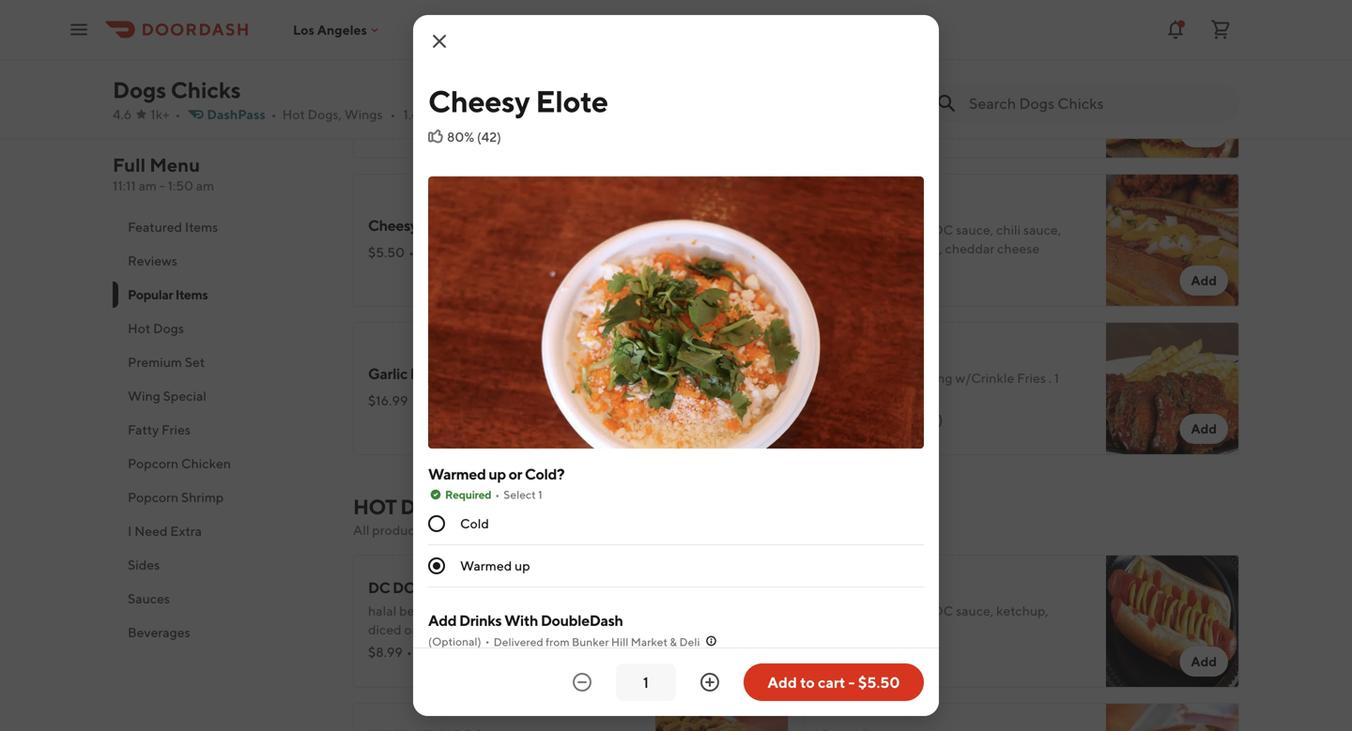 Task type: describe. For each thing, give the bounding box(es) containing it.
featured items button
[[113, 210, 331, 244]]

1 am from the left
[[139, 178, 157, 193]]

11:11
[[113, 178, 136, 193]]

i need extra
[[128, 524, 202, 539]]

delivered
[[494, 636, 543, 649]]

$7.99
[[819, 645, 852, 660]]

1 vertical spatial cheddar
[[494, 622, 544, 638]]

fries,
[[458, 74, 499, 89]]

set
[[185, 354, 205, 370]]

1 vertical spatial 80%
[[435, 245, 462, 260]]

cart
[[818, 674, 846, 692]]

Item Search search field
[[969, 93, 1225, 114]]

2
[[819, 83, 826, 99]]

mi
[[422, 107, 437, 122]]

wing
[[128, 388, 160, 404]]

los angeles button
[[293, 22, 382, 37]]

need
[[134, 524, 168, 539]]

up for warmed up
[[515, 558, 530, 574]]

0 horizontal spatial &
[[399, 49, 409, 67]]

dog
[[868, 579, 894, 597]]

popcorn chicken button
[[113, 447, 331, 481]]

dogs inside button
[[153, 321, 184, 336]]

drinks
[[459, 612, 502, 630]]

add button for combo 2 "image"
[[1180, 117, 1228, 147]]

2 vertical spatial dogs
[[393, 579, 436, 597]]

shrimp
[[181, 490, 224, 505]]

premium set
[[128, 354, 205, 370]]

items for popular items
[[175, 287, 208, 302]]

garlic butter cajun popcorn chicken image
[[655, 322, 789, 455]]

required
[[445, 488, 491, 501]]

mustard
[[819, 622, 868, 638]]

dogs chicks
[[113, 77, 241, 103]]

1 sauce, from the left
[[394, 92, 442, 108]]

add button for cheesy elote image
[[729, 266, 778, 296]]

cheese,
[[494, 111, 551, 127]]

reviews
[[128, 253, 177, 269]]

add button for garlic butter cajun popcorn chicken 'image'
[[729, 414, 778, 444]]

warmed up or cold?
[[428, 465, 565, 483]]

sauces
[[128, 591, 170, 607]]

with
[[912, 83, 938, 99]]

80% inside the cheesy elote dialog
[[447, 129, 474, 145]]

market
[[631, 636, 668, 649]]

/
[[897, 346, 904, 364]]

(27)
[[464, 393, 487, 408]]

warmed up or cold? group
[[428, 464, 924, 588]]

wing
[[924, 370, 953, 386]]

popcorn shrimp button
[[113, 481, 331, 515]]

cheesy elote image
[[655, 174, 789, 307]]

2 sauce, from the left
[[497, 92, 546, 108]]

wing special button
[[113, 379, 331, 413]]

chicken inside button
[[181, 456, 231, 471]]

hot for hot dogs
[[128, 321, 150, 336]]

popcorn shrimp
[[128, 490, 224, 505]]

0 horizontal spatial cheese
[[547, 622, 589, 638]]

hot dogs all products  halal. (excluding chili sauce)
[[353, 495, 594, 538]]

add to cart - $5.50
[[768, 674, 900, 692]]

81% (27)
[[438, 393, 487, 408]]

dashpass
[[207, 107, 265, 122]]

(13)
[[910, 645, 931, 660]]

1 horizontal spatial diced
[[819, 241, 852, 256]]

add inside "button"
[[768, 674, 797, 692]]

ranch
[[445, 92, 494, 108]]

notification bell image
[[1164, 18, 1187, 41]]

doubledash
[[541, 612, 623, 630]]

1 horizontal spatial &
[[582, 92, 591, 108]]

combo 2 image
[[1106, 25, 1240, 159]]

hot
[[353, 495, 397, 519]]

ketchup,
[[996, 603, 1049, 619]]

0 vertical spatial dogs
[[843, 198, 887, 216]]

garlic
[[368, 365, 407, 383]]

featured
[[128, 219, 182, 235]]

pcs
[[830, 346, 853, 364]]

1 vertical spatial 85%
[[884, 263, 910, 279]]

popular
[[128, 287, 173, 302]]

1 horizontal spatial chicken
[[557, 365, 612, 383]]

0 vertical spatial jumbo
[[829, 83, 867, 99]]

elote for •
[[420, 216, 456, 234]]

shoestring
[[368, 74, 455, 89]]

add button for the bottommost dc dogs image
[[729, 647, 778, 677]]

bunker
[[572, 636, 609, 649]]

garlic butter cajun popcorn chicken
[[368, 365, 612, 383]]

dogs,
[[308, 107, 342, 122]]

fries inside mac & cheese fries shoestring fries, 5 piece chicken, d.c sauce, ranch sauce, mac & cheese  cheddar cheese, parsley
[[464, 49, 497, 67]]

$16.99
[[368, 393, 408, 408]]

increase quantity by 1 image
[[699, 671, 721, 694]]

extra
[[170, 524, 202, 539]]

premium set button
[[113, 346, 331, 379]]

$13.99
[[819, 412, 858, 427]]

0 vertical spatial popcorn
[[498, 365, 554, 383]]

Current quantity is 1 number field
[[627, 672, 665, 693]]

1 horizontal spatial cheddar
[[945, 241, 995, 256]]

0 vertical spatial dc dogs halal beef sausage, dc sauce, chili sauce, diced onion, melted , cheddar cheese
[[819, 198, 1061, 256]]

(20)
[[917, 412, 943, 427]]

0 vertical spatial melted
[[895, 241, 937, 256]]

delivered from bunker hill market & deli image
[[704, 634, 719, 649]]

elote for 80% (42)
[[536, 84, 608, 119]]

popcorn for popcorn chicken
[[128, 456, 179, 471]]

0 horizontal spatial 85% (21)
[[433, 645, 483, 660]]

wings
[[344, 107, 383, 122]]

mac & cheese fries shoestring fries, 5 piece chicken, d.c sauce, ranch sauce, mac & cheese  cheddar cheese, parsley
[[368, 49, 621, 127]]

all
[[353, 523, 370, 538]]

to
[[800, 674, 815, 692]]

6 pcs wings / fries image
[[1106, 322, 1240, 455]]

& inside the cheesy elote dialog
[[670, 636, 677, 649]]

cheesy elote for •
[[368, 216, 456, 234]]

warmed for warmed up or cold?
[[428, 465, 486, 483]]

beverages button
[[113, 616, 331, 650]]

6
[[819, 346, 828, 364]]

full menu 11:11 am - 1:50 am
[[113, 154, 214, 193]]

$7.99 •
[[819, 645, 861, 660]]

80% (42) inside the cheesy elote dialog
[[447, 129, 501, 145]]

Cold radio
[[428, 516, 445, 532]]

halal inside classic dog halal beef sausage, dc sauce, ketchup, mustard
[[819, 603, 847, 619]]

cheese
[[411, 49, 462, 67]]

1 horizontal spatial $8.99
[[819, 263, 854, 279]]

d.c
[[368, 92, 391, 108]]

0 horizontal spatial ,
[[489, 622, 492, 638]]

4.6
[[113, 107, 132, 122]]

angeles
[[317, 22, 367, 37]]

0 horizontal spatial (21)
[[462, 645, 483, 660]]

1 horizontal spatial ,
[[939, 241, 943, 256]]

• inside (optional) •
[[485, 635, 490, 648]]

95% (20)
[[888, 412, 943, 427]]

classic dog image
[[1106, 555, 1240, 688]]

hill
[[611, 636, 629, 649]]

.
[[1049, 370, 1052, 386]]

fatty fries
[[128, 422, 191, 438]]

party
[[890, 370, 922, 386]]

cheesy for •
[[368, 216, 418, 234]]

1k+
[[151, 107, 169, 122]]

0 horizontal spatial diced
[[368, 622, 402, 638]]

i
[[128, 524, 132, 539]]

i need extra button
[[113, 515, 331, 548]]

mac
[[368, 49, 397, 67]]

1 vertical spatial 80% (42)
[[435, 245, 489, 260]]

mac
[[548, 92, 580, 108]]

chicken,
[[555, 74, 621, 89]]

chicks
[[171, 77, 241, 103]]

chili for the top dc dogs image
[[996, 222, 1021, 238]]

beef inside classic dog halal beef sausage, dc sauce, ketchup, mustard
[[850, 603, 877, 619]]

waffle fries image
[[655, 0, 789, 10]]

0 vertical spatial dc dogs image
[[1106, 174, 1240, 307]]

cold
[[460, 516, 489, 532]]

0 vertical spatial dogs
[[113, 77, 166, 103]]

2 am from the left
[[196, 178, 214, 193]]

2 vertical spatial 85%
[[433, 645, 459, 660]]

jumbo inside 6 pcs wings / fries halal jumbo party wing  w/crinkle fries . 1 flavor
[[850, 370, 888, 386]]

decrease quantity by 1 image
[[571, 671, 593, 694]]

95%
[[888, 412, 915, 427]]

fatty fries button
[[113, 413, 331, 447]]

add button for classic dog image
[[1180, 647, 1228, 677]]

1 vertical spatial $8.99
[[368, 645, 403, 660]]



Task type: vqa. For each thing, say whether or not it's contained in the screenshot.
"81%"
yes



Task type: locate. For each thing, give the bounding box(es) containing it.
chili
[[996, 222, 1021, 238], [528, 523, 552, 538], [546, 603, 570, 619]]

0 vertical spatial $5.50
[[368, 245, 405, 260]]

(68)
[[467, 115, 492, 131]]

1 vertical spatial dogs
[[400, 495, 460, 519]]

popcorn down fatty fries
[[128, 456, 179, 471]]

warmed for warmed up
[[460, 558, 512, 574]]

1 vertical spatial &
[[582, 92, 591, 108]]

fries left . at the right
[[1017, 370, 1046, 386]]

85%
[[438, 115, 465, 131], [884, 263, 910, 279], [433, 645, 459, 660]]

0 vertical spatial 80% (42)
[[447, 129, 501, 145]]

0 horizontal spatial 1
[[538, 488, 543, 501]]

beverages
[[128, 625, 190, 640]]

dogs
[[113, 77, 166, 103], [153, 321, 184, 336]]

0 vertical spatial -
[[159, 178, 165, 193]]

dogs inside hot dogs all products  halal. (excluding chili sauce)
[[400, 495, 460, 519]]

popcorn inside 'button'
[[128, 490, 179, 505]]

0 vertical spatial &
[[399, 49, 409, 67]]

0 vertical spatial 1
[[1054, 370, 1059, 386]]

1 horizontal spatial melted
[[895, 241, 937, 256]]

1 vertical spatial (42)
[[465, 245, 489, 260]]

1 horizontal spatial hot
[[282, 107, 305, 122]]

halal inside 6 pcs wings / fries halal jumbo party wing  w/crinkle fries . 1 flavor
[[819, 370, 847, 386]]

chili inside hot dogs all products  halal. (excluding chili sauce)
[[528, 523, 552, 538]]

0 vertical spatial 80%
[[447, 129, 474, 145]]

$8.99 left (optional)
[[368, 645, 403, 660]]

1 vertical spatial jumbo
[[850, 370, 888, 386]]

delivered from bunker hill market & deli
[[494, 636, 700, 649]]

92%
[[881, 645, 907, 660]]

0 vertical spatial cheesy
[[428, 84, 530, 119]]

with
[[504, 612, 538, 630]]

or
[[509, 465, 522, 483]]

wings
[[856, 346, 894, 364]]

from
[[546, 636, 570, 649]]

1 horizontal spatial -
[[849, 674, 855, 692]]

2 vertical spatial chili
[[546, 603, 570, 619]]

1 vertical spatial cheese
[[547, 622, 589, 638]]

2 horizontal spatial &
[[670, 636, 677, 649]]

classic dog halal beef sausage, dc sauce, ketchup, mustard
[[819, 579, 1049, 638]]

0 vertical spatial cheesy elote
[[428, 84, 608, 119]]

corny dogs image
[[1106, 703, 1240, 732]]

cheddar
[[945, 241, 995, 256], [494, 622, 544, 638]]

0 horizontal spatial hot
[[128, 321, 150, 336]]

cheese
[[368, 111, 422, 127]]

special
[[163, 388, 207, 404]]

elote inside dialog
[[536, 84, 608, 119]]

& left deli
[[670, 636, 677, 649]]

cheesy for 80% (42)
[[428, 84, 530, 119]]

hot dogs
[[128, 321, 184, 336]]

sauce, down shoestring
[[394, 92, 442, 108]]

1 vertical spatial cheesy
[[368, 216, 418, 234]]

los
[[293, 22, 314, 37]]

dc inside classic dog halal beef sausage, dc sauce, ketchup, mustard
[[933, 603, 953, 619]]

cheesy elote inside dialog
[[428, 84, 608, 119]]

jumbo
[[829, 83, 867, 99], [850, 370, 888, 386]]

(optional) •
[[428, 635, 490, 648]]

1 inside 'warmed up or cold?' group
[[538, 488, 543, 501]]

0 horizontal spatial cheesy
[[368, 216, 418, 234]]

popcorn for popcorn shrimp
[[128, 490, 179, 505]]

$5.50 inside "button"
[[858, 674, 900, 692]]

cheddar
[[424, 111, 491, 127]]

Warmed up radio
[[428, 558, 445, 575]]

onion,
[[855, 241, 892, 256], [404, 622, 441, 638]]

dogs down the popular items
[[153, 321, 184, 336]]

80% (42) right '$5.50 •'
[[435, 245, 489, 260]]

(42) right '$5.50 •'
[[465, 245, 489, 260]]

hot down popular
[[128, 321, 150, 336]]

(optional)
[[428, 635, 481, 648]]

1 horizontal spatial $8.99 •
[[819, 263, 863, 279]]

diced
[[819, 241, 852, 256], [368, 622, 402, 638]]

items for featured items
[[185, 219, 218, 235]]

1 vertical spatial elote
[[420, 216, 456, 234]]

1 horizontal spatial cheese
[[997, 241, 1040, 256]]

products
[[372, 523, 426, 538]]

0 horizontal spatial cheddar
[[494, 622, 544, 638]]

sauce, inside classic dog halal beef sausage, dc sauce, ketchup, mustard
[[956, 603, 994, 619]]

6 pcs wings / fries halal jumbo party wing  w/crinkle fries . 1 flavor
[[819, 346, 1059, 405]]

add button
[[1180, 117, 1228, 147], [729, 266, 778, 296], [1180, 266, 1228, 296], [729, 414, 778, 444], [1180, 414, 1228, 444], [729, 647, 778, 677], [1180, 647, 1228, 677]]

& down chicken,
[[582, 92, 591, 108]]

1 horizontal spatial elote
[[536, 84, 608, 119]]

1 vertical spatial diced
[[368, 622, 402, 638]]

butter
[[410, 365, 453, 383]]

add button for the top dc dogs image
[[1180, 266, 1228, 296]]

w/crinkle
[[955, 370, 1014, 386]]

fries inside button
[[162, 422, 191, 438]]

80% right '$5.50 •'
[[435, 245, 462, 260]]

0 vertical spatial hot
[[282, 107, 305, 122]]

sides button
[[113, 548, 331, 582]]

fired up dogs image
[[655, 703, 789, 732]]

$15.99 •
[[368, 115, 418, 131]]

0 vertical spatial (42)
[[477, 129, 501, 145]]

0 vertical spatial $8.99 •
[[819, 263, 863, 279]]

0 vertical spatial chicken
[[557, 365, 612, 383]]

0 vertical spatial up
[[489, 465, 506, 483]]

1 vertical spatial ,
[[489, 622, 492, 638]]

los angeles
[[293, 22, 367, 37]]

1 vertical spatial dogs
[[153, 321, 184, 336]]

1 vertical spatial up
[[515, 558, 530, 574]]

$5.50 •
[[368, 245, 414, 260]]

1 vertical spatial items
[[175, 287, 208, 302]]

warmed up required
[[428, 465, 486, 483]]

sauces button
[[113, 582, 331, 616]]

hot dogs, wings • 1.6 mi
[[282, 107, 437, 122]]

flavor
[[819, 389, 853, 405]]

popcorn up the need
[[128, 490, 179, 505]]

0 vertical spatial onion,
[[855, 241, 892, 256]]

menu
[[149, 154, 200, 176]]

1:50
[[168, 178, 193, 193]]

cheesy elote
[[428, 84, 608, 119], [368, 216, 456, 234]]

add
[[1191, 124, 1217, 140], [740, 273, 766, 288], [1191, 273, 1217, 288], [740, 421, 766, 437], [1191, 421, 1217, 437], [428, 612, 457, 630], [740, 654, 766, 670], [1191, 654, 1217, 670], [768, 674, 797, 692]]

1 vertical spatial 85% (21)
[[433, 645, 483, 660]]

0 vertical spatial ,
[[939, 241, 943, 256]]

warmed down (excluding
[[460, 558, 512, 574]]

1 horizontal spatial 85% (21)
[[884, 263, 934, 279]]

dc dogs halal beef sausage, dc sauce, chili sauce, diced onion, melted , cheddar cheese
[[819, 198, 1061, 256], [368, 579, 610, 638]]

1 vertical spatial 1
[[538, 488, 543, 501]]

0 horizontal spatial $8.99 •
[[368, 645, 412, 660]]

chili for the bottommost dc dogs image
[[546, 603, 570, 619]]

0 vertical spatial elote
[[536, 84, 608, 119]]

1 horizontal spatial onion,
[[855, 241, 892, 256]]

$8.99 • left (optional)
[[368, 645, 412, 660]]

2 jumbo tender with waffle fries.
[[819, 83, 1008, 99]]

fries right fatty
[[162, 422, 191, 438]]

- inside the full menu 11:11 am - 1:50 am
[[159, 178, 165, 193]]

2 vertical spatial popcorn
[[128, 490, 179, 505]]

80% down "cheddar"
[[447, 129, 474, 145]]

cheesy inside dialog
[[428, 84, 530, 119]]

,
[[939, 241, 943, 256], [489, 622, 492, 638]]

popcorn chicken
[[128, 456, 231, 471]]

0 horizontal spatial onion,
[[404, 622, 441, 638]]

1 horizontal spatial cheesy
[[428, 84, 530, 119]]

sausage, inside classic dog halal beef sausage, dc sauce, ketchup, mustard
[[880, 603, 931, 619]]

open menu image
[[68, 18, 90, 41]]

80% (42) down "cheddar"
[[447, 129, 501, 145]]

jumbo down the wings
[[850, 370, 888, 386]]

1 vertical spatial popcorn
[[128, 456, 179, 471]]

92% (13)
[[881, 645, 931, 660]]

85% (68)
[[438, 115, 492, 131]]

1 vertical spatial chili
[[528, 523, 552, 538]]

$8.99 • up pcs on the right of the page
[[819, 263, 863, 279]]

1 horizontal spatial am
[[196, 178, 214, 193]]

dashpass •
[[207, 107, 277, 122]]

1 vertical spatial -
[[849, 674, 855, 692]]

1 right . at the right
[[1054, 370, 1059, 386]]

0 vertical spatial diced
[[819, 241, 852, 256]]

2 vertical spatial &
[[670, 636, 677, 649]]

items right popular
[[175, 287, 208, 302]]

0 horizontal spatial -
[[159, 178, 165, 193]]

0 horizontal spatial elote
[[420, 216, 456, 234]]

1 horizontal spatial dc dogs halal beef sausage, dc sauce, chili sauce, diced onion, melted , cheddar cheese
[[819, 198, 1061, 256]]

1k+ •
[[151, 107, 181, 122]]

$5.50
[[368, 245, 405, 260], [858, 674, 900, 692]]

popcorn right cajun
[[498, 365, 554, 383]]

up down (excluding
[[515, 558, 530, 574]]

hot for hot dogs, wings • 1.6 mi
[[282, 107, 305, 122]]

0 vertical spatial cheese
[[997, 241, 1040, 256]]

&
[[399, 49, 409, 67], [582, 92, 591, 108], [670, 636, 677, 649]]

0 horizontal spatial chicken
[[181, 456, 231, 471]]

fries up fries,
[[464, 49, 497, 67]]

1 right select
[[538, 488, 543, 501]]

85% (21) up /
[[884, 263, 934, 279]]

hot left dogs,
[[282, 107, 305, 122]]

85% left delivered
[[433, 645, 459, 660]]

waffle
[[940, 83, 977, 99]]

popcorn inside button
[[128, 456, 179, 471]]

fries right /
[[906, 346, 939, 364]]

warmed up
[[460, 558, 530, 574]]

1 horizontal spatial sauce,
[[497, 92, 546, 108]]

0 vertical spatial cheddar
[[945, 241, 995, 256]]

0 horizontal spatial $5.50
[[368, 245, 405, 260]]

85% up /
[[884, 263, 910, 279]]

1 horizontal spatial 1
[[1054, 370, 1059, 386]]

0 vertical spatial 85% (21)
[[884, 263, 934, 279]]

sauce,
[[394, 92, 442, 108], [497, 92, 546, 108]]

items inside button
[[185, 219, 218, 235]]

warmed
[[428, 465, 486, 483], [460, 558, 512, 574]]

1 inside 6 pcs wings / fries halal jumbo party wing  w/crinkle fries . 1 flavor
[[1054, 370, 1059, 386]]

up left the or
[[489, 465, 506, 483]]

85% (21) down drinks
[[433, 645, 483, 660]]

chicken
[[557, 365, 612, 383], [181, 456, 231, 471]]

$15.99
[[368, 115, 408, 131]]

cheesy elote dialog
[[413, 15, 939, 732]]

1 horizontal spatial dc dogs image
[[1106, 174, 1240, 307]]

dogs up 4.6
[[113, 77, 166, 103]]

$16.99 •
[[368, 393, 417, 408]]

piece
[[512, 74, 553, 89]]

81%
[[438, 393, 461, 408]]

1 horizontal spatial $5.50
[[858, 674, 900, 692]]

80% (42)
[[447, 129, 501, 145], [435, 245, 489, 260]]

add drinks with doubledash
[[428, 612, 623, 630]]

85% right mi
[[438, 115, 465, 131]]

1 vertical spatial onion,
[[404, 622, 441, 638]]

& right mac on the top left
[[399, 49, 409, 67]]

0 horizontal spatial sauce,
[[394, 92, 442, 108]]

0 vertical spatial 85%
[[438, 115, 465, 131]]

(42)
[[477, 129, 501, 145], [465, 245, 489, 260]]

1 vertical spatial warmed
[[460, 558, 512, 574]]

am right 11:11
[[139, 178, 157, 193]]

1 vertical spatial chicken
[[181, 456, 231, 471]]

$8.99 up pcs on the right of the page
[[819, 263, 854, 279]]

- right cart
[[849, 674, 855, 692]]

(21)
[[912, 263, 934, 279], [462, 645, 483, 660]]

0 horizontal spatial dc dogs halal beef sausage, dc sauce, chili sauce, diced onion, melted , cheddar cheese
[[368, 579, 610, 638]]

- left 1:50 at the top left
[[159, 178, 165, 193]]

1 vertical spatial (21)
[[462, 645, 483, 660]]

(42) inside the cheesy elote dialog
[[477, 129, 501, 145]]

- inside "button"
[[849, 674, 855, 692]]

close cheesy elote image
[[428, 30, 451, 53]]

items up the reviews button
[[185, 219, 218, 235]]

add button for 6 pcs wings / fries image
[[1180, 414, 1228, 444]]

• select 1
[[495, 488, 543, 501]]

cheesy elote for 80% (42)
[[428, 84, 608, 119]]

fries
[[464, 49, 497, 67], [906, 346, 939, 364], [1017, 370, 1046, 386], [162, 422, 191, 438]]

jumbo right the 2 at the right
[[829, 83, 867, 99]]

classic
[[819, 579, 865, 597]]

0 horizontal spatial $8.99
[[368, 645, 403, 660]]

am right 1:50 at the top left
[[196, 178, 214, 193]]

up for warmed up or cold?
[[489, 465, 506, 483]]

0 horizontal spatial dc dogs image
[[655, 555, 789, 688]]

0 vertical spatial (21)
[[912, 263, 934, 279]]

hot inside button
[[128, 321, 150, 336]]

1 vertical spatial cheesy elote
[[368, 216, 456, 234]]

0 vertical spatial warmed
[[428, 465, 486, 483]]

dc dogs image
[[1106, 174, 1240, 307], [655, 555, 789, 688]]

1
[[1054, 370, 1059, 386], [538, 488, 543, 501]]

0 items, open order cart image
[[1210, 18, 1232, 41]]

sauce,
[[956, 222, 994, 238], [1024, 222, 1061, 238], [505, 603, 543, 619], [573, 603, 610, 619], [956, 603, 994, 619]]

deli
[[679, 636, 700, 649]]

1 vertical spatial dc dogs image
[[655, 555, 789, 688]]

cajun
[[456, 365, 495, 383]]

• inside 'warmed up or cold?' group
[[495, 488, 500, 501]]

(42) down "cheddar"
[[477, 129, 501, 145]]

0 vertical spatial $8.99
[[819, 263, 854, 279]]

0 horizontal spatial am
[[139, 178, 157, 193]]

sauce, up cheese,
[[497, 92, 546, 108]]

1 vertical spatial melted
[[444, 622, 486, 638]]



